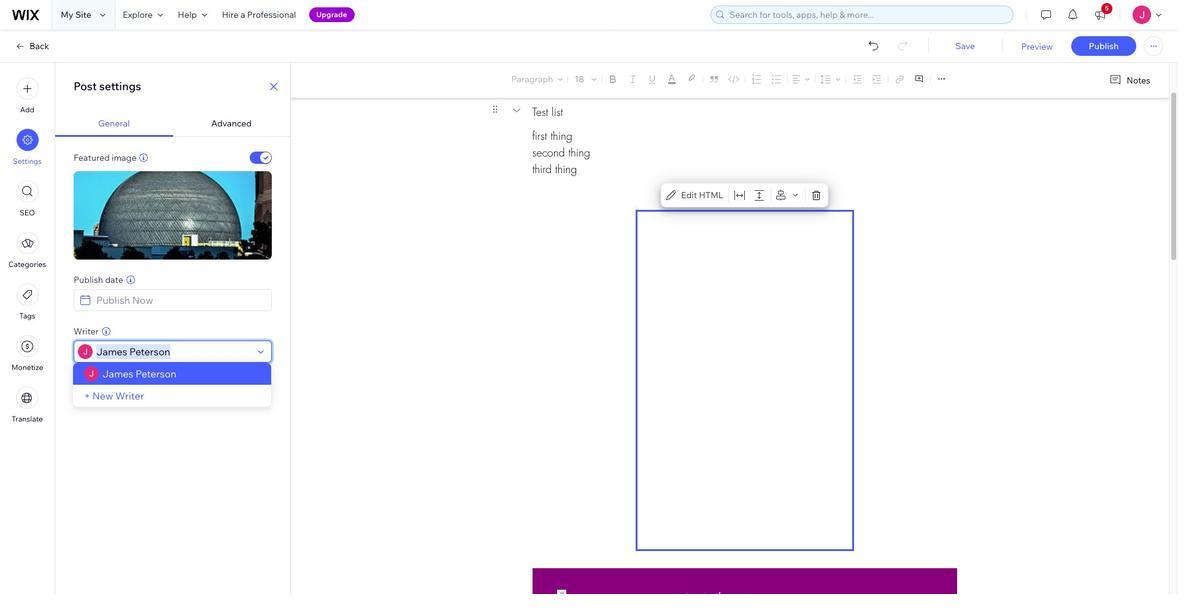 Task type: vqa. For each thing, say whether or not it's contained in the screenshot.
2nd "your" from the right
no



Task type: describe. For each thing, give the bounding box(es) containing it.
monetize
[[11, 363, 43, 372]]

translate button
[[12, 387, 43, 423]]

notes button
[[1105, 72, 1154, 88]]

james peterson
[[102, 368, 176, 380]]

post
[[74, 79, 97, 93]]

featured
[[74, 152, 110, 163]]

tags
[[19, 311, 35, 320]]

feature
[[74, 378, 104, 389]]

post settings
[[74, 79, 141, 93]]

tab list containing general
[[55, 110, 290, 137]]

hire a professional link
[[215, 0, 303, 29]]

back button
[[15, 41, 49, 52]]

publish for publish
[[1089, 41, 1119, 52]]

my site
[[61, 9, 91, 20]]

+
[[84, 390, 90, 402]]

add button
[[16, 77, 38, 114]]

peterson
[[136, 368, 176, 380]]

test list
[[532, 105, 563, 119]]

preview
[[1021, 41, 1053, 52]]

add
[[20, 105, 34, 114]]

back
[[29, 41, 49, 52]]

second
[[532, 145, 565, 160]]

+ new writer button
[[84, 388, 144, 403]]

5 button
[[1087, 0, 1114, 29]]

Publish date field
[[93, 290, 268, 311]]

categories button
[[8, 232, 46, 269]]

settings button
[[13, 129, 42, 166]]

explore
[[123, 9, 153, 20]]

first thing second thing third thing
[[532, 129, 590, 176]]

monetize button
[[11, 335, 43, 372]]

new
[[92, 390, 113, 402]]

publish date
[[74, 274, 123, 285]]

edit html
[[681, 190, 723, 201]]

hire
[[222, 9, 239, 20]]

general
[[98, 118, 130, 129]]

save button
[[941, 41, 990, 52]]

paragraph button
[[509, 71, 565, 88]]

james
[[102, 368, 133, 380]]

html
[[699, 190, 723, 201]]

categories
[[8, 260, 46, 269]]

writer inside + new writer button
[[115, 390, 144, 402]]

0 vertical spatial thing
[[551, 129, 573, 143]]



Task type: locate. For each thing, give the bounding box(es) containing it.
0 vertical spatial publish
[[1089, 41, 1119, 52]]

settings
[[99, 79, 141, 93]]

general button
[[55, 110, 173, 137]]

upgrade
[[316, 10, 347, 19]]

writer down post
[[115, 390, 144, 402]]

professional
[[247, 9, 296, 20]]

third
[[532, 162, 552, 176]]

thing right third
[[555, 162, 577, 176]]

settings
[[13, 156, 42, 166]]

1 vertical spatial thing
[[568, 145, 590, 160]]

help
[[178, 9, 197, 20]]

test
[[532, 105, 548, 119]]

publish
[[1089, 41, 1119, 52], [74, 274, 103, 285]]

preview button
[[1021, 41, 1053, 52]]

my
[[61, 9, 73, 20]]

1 horizontal spatial publish
[[1089, 41, 1119, 52]]

edit html button
[[664, 187, 726, 204]]

1 vertical spatial writer
[[115, 390, 144, 402]]

publish left date
[[74, 274, 103, 285]]

0 horizontal spatial writer
[[74, 326, 99, 337]]

seo button
[[16, 180, 38, 217]]

5
[[1105, 4, 1109, 12]]

1 vertical spatial publish
[[74, 274, 103, 285]]

help button
[[171, 0, 215, 29]]

+ new writer
[[84, 390, 144, 402]]

publish down 5 button
[[1089, 41, 1119, 52]]

tab list
[[55, 110, 290, 137]]

Writer field
[[93, 341, 254, 362]]

this
[[106, 378, 121, 389]]

hire a professional
[[222, 9, 296, 20]]

thing up second
[[551, 129, 573, 143]]

paragraph
[[512, 74, 553, 85]]

upgrade button
[[309, 7, 355, 22]]

menu
[[0, 70, 55, 431]]

image
[[112, 152, 137, 163]]

writer
[[74, 326, 99, 337], [115, 390, 144, 402]]

save
[[956, 41, 975, 52]]

thing right second
[[568, 145, 590, 160]]

writer up feature
[[74, 326, 99, 337]]

advanced
[[211, 118, 252, 129]]

menu containing add
[[0, 70, 55, 431]]

featured image
[[74, 152, 137, 163]]

feature this post
[[74, 378, 141, 389]]

post
[[123, 378, 141, 389]]

0 vertical spatial writer
[[74, 326, 99, 337]]

thing
[[551, 129, 573, 143], [568, 145, 590, 160], [555, 162, 577, 176]]

2 vertical spatial thing
[[555, 162, 577, 176]]

notes
[[1127, 75, 1151, 86]]

edit
[[681, 190, 697, 201]]

translate
[[12, 414, 43, 423]]

publish inside button
[[1089, 41, 1119, 52]]

site
[[75, 9, 91, 20]]

Search for tools, apps, help & more... field
[[726, 6, 1010, 23]]

list
[[552, 105, 563, 119]]

james peterson option
[[73, 363, 271, 385]]

date
[[105, 274, 123, 285]]

0 horizontal spatial publish
[[74, 274, 103, 285]]

tags button
[[16, 284, 38, 320]]

advanced button
[[173, 110, 290, 137]]

seo
[[20, 208, 35, 217]]

1 horizontal spatial writer
[[115, 390, 144, 402]]

publish button
[[1071, 36, 1137, 56]]

publish for publish date
[[74, 274, 103, 285]]

a
[[241, 9, 245, 20]]

first
[[532, 129, 547, 143]]



